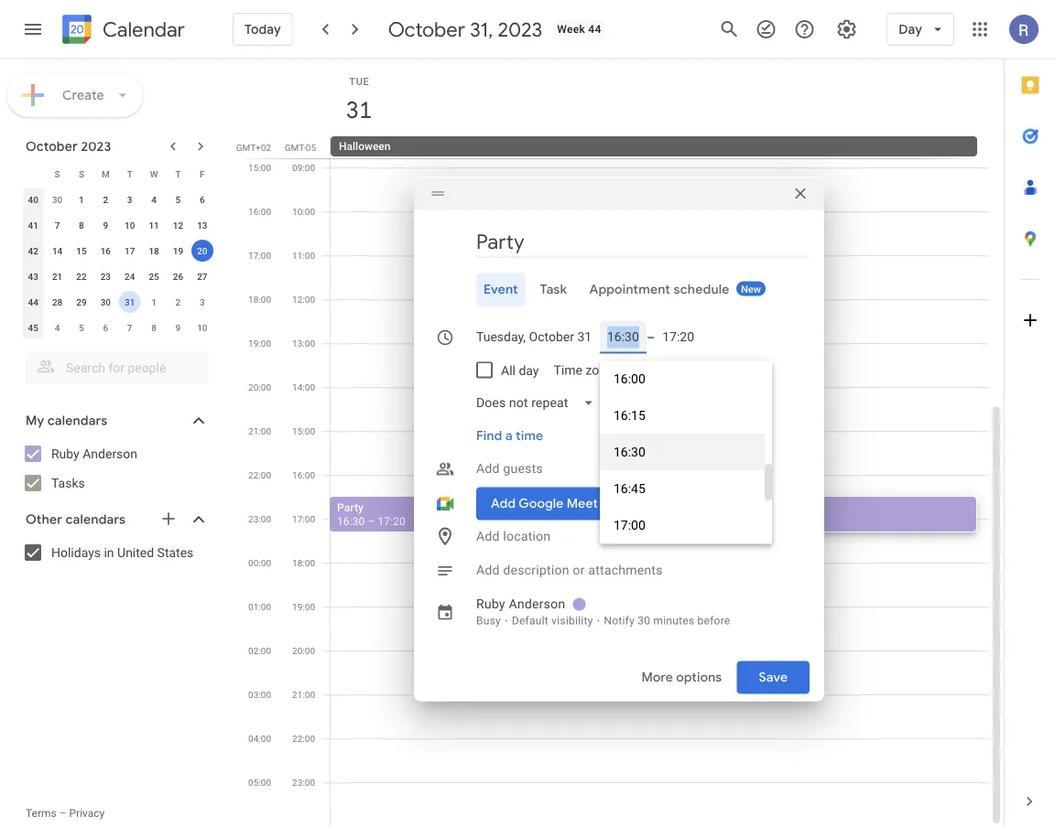 Task type: vqa. For each thing, say whether or not it's contained in the screenshot.
Main drawer icon
yes



Task type: locate. For each thing, give the bounding box(es) containing it.
6
[[200, 194, 205, 205], [103, 322, 108, 333]]

7
[[55, 220, 60, 231], [127, 322, 132, 333]]

30
[[52, 194, 63, 205], [100, 297, 111, 308], [638, 615, 650, 628]]

event
[[484, 282, 518, 298]]

guests
[[503, 462, 543, 477]]

1 vertical spatial add
[[476, 529, 500, 544]]

30 for the september 30 element
[[52, 194, 63, 205]]

1 vertical spatial 16:30
[[337, 515, 365, 528]]

busy
[[476, 615, 501, 628]]

ruby up the busy
[[476, 597, 505, 612]]

30 right 40
[[52, 194, 63, 205]]

ruby anderson up default
[[476, 597, 565, 612]]

End time text field
[[662, 327, 694, 348]]

0 horizontal spatial ruby
[[51, 446, 79, 462]]

17:00 inside option
[[614, 518, 646, 534]]

holidays in united states
[[51, 545, 194, 561]]

other
[[26, 512, 62, 528]]

15:00
[[248, 162, 271, 173], [292, 426, 315, 437]]

0 horizontal spatial t
[[127, 169, 133, 180]]

schedule
[[674, 282, 730, 298]]

1 add from the top
[[476, 462, 500, 477]]

44 left 28
[[28, 297, 38, 308]]

1 vertical spatial 5
[[79, 322, 84, 333]]

5
[[175, 194, 181, 205], [79, 322, 84, 333]]

november 3 element
[[191, 291, 213, 313]]

16:00 option
[[600, 361, 765, 398]]

– right "start time" text box
[[647, 330, 655, 345]]

9 left 10 element
[[103, 220, 108, 231]]

anderson
[[83, 446, 137, 462], [509, 597, 565, 612]]

2 t from the left
[[175, 169, 181, 180]]

6 inside november 6 element
[[103, 322, 108, 333]]

tab list containing event
[[429, 273, 810, 306]]

17:00
[[248, 250, 271, 261], [292, 514, 315, 525], [614, 518, 646, 534]]

1 horizontal spatial 30
[[100, 297, 111, 308]]

0 vertical spatial 7
[[55, 220, 60, 231]]

other calendars
[[26, 512, 126, 528]]

1 vertical spatial 31
[[125, 297, 135, 308]]

0 horizontal spatial 22:00
[[248, 470, 271, 481]]

1 vertical spatial october
[[26, 138, 78, 155]]

21:00
[[248, 426, 271, 437], [292, 690, 315, 701]]

1
[[79, 194, 84, 205], [151, 297, 157, 308]]

10 element
[[119, 214, 141, 236]]

0 horizontal spatial 2023
[[81, 138, 111, 155]]

3 add from the top
[[476, 563, 500, 578]]

30 right 29 element
[[100, 297, 111, 308]]

1 horizontal spatial 9
[[175, 322, 181, 333]]

44 right week
[[588, 23, 601, 36]]

20:00 right 02:00
[[292, 646, 315, 657]]

calendars up the in
[[66, 512, 126, 528]]

october 2023
[[26, 138, 111, 155]]

1 horizontal spatial 19:00
[[292, 602, 315, 613]]

29 element
[[70, 291, 92, 313]]

0 horizontal spatial 6
[[103, 322, 108, 333]]

1 vertical spatial 7
[[127, 322, 132, 333]]

terms – privacy
[[26, 808, 105, 821]]

25
[[149, 271, 159, 282]]

0 horizontal spatial ruby anderson
[[51, 446, 137, 462]]

1 horizontal spatial 21:00
[[292, 690, 315, 701]]

1 horizontal spatial 18:00
[[292, 558, 315, 569]]

calendars for other calendars
[[66, 512, 126, 528]]

add down add location
[[476, 563, 500, 578]]

8
[[79, 220, 84, 231], [151, 322, 157, 333]]

2 horizontal spatial 16:00
[[614, 372, 646, 387]]

Start date text field
[[476, 327, 593, 348]]

10 for 10 element
[[125, 220, 135, 231]]

15:00 down 'gmt+02'
[[248, 162, 271, 173]]

23:00 right 05:00
[[292, 778, 315, 789]]

1 horizontal spatial 3
[[200, 297, 205, 308]]

– right the terms link
[[59, 808, 66, 821]]

add down find
[[476, 462, 500, 477]]

1 horizontal spatial s
[[79, 169, 84, 180]]

31,
[[470, 16, 493, 42]]

6 row from the top
[[21, 289, 214, 315]]

calendars inside dropdown button
[[66, 512, 126, 528]]

row group inside october 2023 grid
[[21, 187, 214, 341]]

s left m
[[79, 169, 84, 180]]

23:00
[[248, 514, 271, 525], [292, 778, 315, 789]]

21
[[52, 271, 63, 282]]

9
[[103, 220, 108, 231], [175, 322, 181, 333]]

united
[[117, 545, 154, 561]]

04:00
[[248, 734, 271, 745]]

0 horizontal spatial 16:30
[[337, 515, 365, 528]]

0 vertical spatial 15:00
[[248, 162, 271, 173]]

0 vertical spatial ruby anderson
[[51, 446, 137, 462]]

18:00
[[248, 294, 271, 305], [292, 558, 315, 569]]

october up the september 30 element
[[26, 138, 78, 155]]

row containing 44
[[21, 289, 214, 315]]

9 right november 8 element
[[175, 322, 181, 333]]

1 horizontal spatial t
[[175, 169, 181, 180]]

1 horizontal spatial 22:00
[[292, 734, 315, 745]]

16:30 down party on the bottom left of the page
[[337, 515, 365, 528]]

1 vertical spatial 3
[[200, 297, 205, 308]]

0 horizontal spatial tab list
[[429, 273, 810, 306]]

22:00 right 04:00
[[292, 734, 315, 745]]

23 element
[[95, 266, 117, 288]]

0 horizontal spatial 1
[[79, 194, 84, 205]]

16:30
[[614, 445, 646, 460], [337, 515, 365, 528]]

0 vertical spatial 10
[[125, 220, 135, 231]]

19:00 left 13:00
[[248, 338, 271, 349]]

1 row from the top
[[21, 161, 214, 187]]

29
[[76, 297, 87, 308]]

8 right "november 7" element
[[151, 322, 157, 333]]

location
[[503, 529, 551, 544]]

31 down tue
[[345, 95, 371, 125]]

1 horizontal spatial –
[[368, 515, 375, 528]]

11:00
[[292, 250, 315, 261]]

7 right 41 on the top left of page
[[55, 220, 60, 231]]

s
[[55, 169, 60, 180], [79, 169, 84, 180]]

add for add guests
[[476, 462, 500, 477]]

3 row from the top
[[21, 212, 214, 238]]

0 horizontal spatial 30
[[52, 194, 63, 205]]

1 vertical spatial 21:00
[[292, 690, 315, 701]]

0 horizontal spatial s
[[55, 169, 60, 180]]

party
[[337, 501, 364, 514]]

0 horizontal spatial 21:00
[[248, 426, 271, 437]]

8 up 15 element
[[79, 220, 84, 231]]

16:30 inside the party 16:30 – 17:20
[[337, 515, 365, 528]]

1 vertical spatial 6
[[103, 322, 108, 333]]

05
[[306, 142, 316, 153]]

tuesday, october 31 element
[[338, 89, 380, 131]]

0 horizontal spatial 17:00
[[248, 250, 271, 261]]

5 row from the top
[[21, 264, 214, 289]]

0 horizontal spatial –
[[59, 808, 66, 821]]

1 vertical spatial 15:00
[[292, 426, 315, 437]]

1 vertical spatial 44
[[28, 297, 38, 308]]

ruby up tasks
[[51, 446, 79, 462]]

6 right "november 5" element
[[103, 322, 108, 333]]

3 up 10 element
[[127, 194, 132, 205]]

1 horizontal spatial 4
[[151, 194, 157, 205]]

4 up 11 element
[[151, 194, 157, 205]]

1 vertical spatial calendars
[[66, 512, 126, 528]]

30 for 30 element
[[100, 297, 111, 308]]

6 down f in the left top of the page
[[200, 194, 205, 205]]

17 element
[[119, 240, 141, 262]]

anderson inside my calendars list
[[83, 446, 137, 462]]

t left 'w'
[[127, 169, 133, 180]]

anderson up default
[[509, 597, 565, 612]]

12
[[173, 220, 183, 231]]

ruby anderson down my calendars dropdown button on the left of the page
[[51, 446, 137, 462]]

0 vertical spatial anderson
[[83, 446, 137, 462]]

1 horizontal spatial 31
[[345, 95, 371, 125]]

ruby inside my calendars list
[[51, 446, 79, 462]]

appointment
[[589, 282, 670, 298]]

row containing 40
[[21, 187, 214, 212]]

4 row from the top
[[21, 238, 214, 264]]

0 vertical spatial 19:00
[[248, 338, 271, 349]]

31 inside grid
[[345, 95, 371, 125]]

1 horizontal spatial 1
[[151, 297, 157, 308]]

2023 right 31,
[[498, 16, 542, 42]]

calendars right my
[[48, 413, 107, 430]]

18:00 right 00:00
[[292, 558, 315, 569]]

november 5 element
[[70, 317, 92, 339]]

week
[[557, 23, 585, 36]]

None field
[[469, 387, 609, 420]]

time
[[554, 363, 582, 378]]

16:00
[[248, 206, 271, 217], [614, 372, 646, 387], [292, 470, 315, 481]]

october for october 2023
[[26, 138, 78, 155]]

16:30 up 16:45
[[614, 445, 646, 460]]

2 right november 1 element
[[175, 297, 181, 308]]

1 vertical spatial 8
[[151, 322, 157, 333]]

16:45 option
[[600, 471, 765, 508]]

22 element
[[70, 266, 92, 288]]

18:00 left 12:00
[[248, 294, 271, 305]]

18 element
[[143, 240, 165, 262]]

13
[[197, 220, 207, 231]]

24 element
[[119, 266, 141, 288]]

2 horizontal spatial –
[[647, 330, 655, 345]]

row group
[[21, 187, 214, 341]]

ruby anderson inside my calendars list
[[51, 446, 137, 462]]

0 vertical spatial 23:00
[[248, 514, 271, 525]]

1 vertical spatial 18:00
[[292, 558, 315, 569]]

1 horizontal spatial ruby
[[476, 597, 505, 612]]

0 horizontal spatial 18:00
[[248, 294, 271, 305]]

5 right november 4 element
[[79, 322, 84, 333]]

00:00
[[248, 558, 271, 569]]

02:00
[[248, 646, 271, 657]]

1 vertical spatial 30
[[100, 297, 111, 308]]

13 element
[[191, 214, 213, 236]]

t right 'w'
[[175, 169, 181, 180]]

october left 31,
[[388, 16, 465, 42]]

31 grid
[[234, 60, 1004, 828]]

10 for "november 10" element
[[197, 322, 207, 333]]

anderson down my calendars dropdown button on the left of the page
[[83, 446, 137, 462]]

tab list
[[1005, 60, 1055, 777], [429, 273, 810, 306]]

add inside "dropdown button"
[[476, 462, 500, 477]]

0 vertical spatial calendars
[[48, 413, 107, 430]]

task button
[[533, 273, 575, 306]]

add other calendars image
[[159, 510, 178, 528]]

s up the september 30 element
[[55, 169, 60, 180]]

0 vertical spatial 9
[[103, 220, 108, 231]]

10 left 11
[[125, 220, 135, 231]]

0 vertical spatial 30
[[52, 194, 63, 205]]

ruby anderson
[[51, 446, 137, 462], [476, 597, 565, 612]]

16:00 down 14:00
[[292, 470, 315, 481]]

17:00 left party on the bottom left of the page
[[292, 514, 315, 525]]

15 element
[[70, 240, 92, 262]]

30 element
[[95, 291, 117, 313]]

2023 up m
[[81, 138, 111, 155]]

time zone button
[[546, 354, 620, 387]]

0 horizontal spatial 7
[[55, 220, 60, 231]]

0 vertical spatial october
[[388, 16, 465, 42]]

17:00 left 11:00
[[248, 250, 271, 261]]

4 left "november 5" element
[[55, 322, 60, 333]]

0 horizontal spatial 44
[[28, 297, 38, 308]]

1 horizontal spatial 2023
[[498, 16, 542, 42]]

1 vertical spatial ruby anderson
[[476, 597, 565, 612]]

0 horizontal spatial anderson
[[83, 446, 137, 462]]

1 vertical spatial 10
[[197, 322, 207, 333]]

2 vertical spatial 30
[[638, 615, 650, 628]]

0 vertical spatial 1
[[79, 194, 84, 205]]

19
[[173, 245, 183, 256]]

0 horizontal spatial 3
[[127, 194, 132, 205]]

14
[[52, 245, 63, 256]]

0 vertical spatial ruby
[[51, 446, 79, 462]]

0 horizontal spatial 2
[[103, 194, 108, 205]]

16:00 left the 10:00 at the left
[[248, 206, 271, 217]]

2 add from the top
[[476, 529, 500, 544]]

None search field
[[0, 344, 227, 385]]

44
[[588, 23, 601, 36], [28, 297, 38, 308]]

0 horizontal spatial october
[[26, 138, 78, 155]]

23
[[100, 271, 111, 282]]

19:00
[[248, 338, 271, 349], [292, 602, 315, 613]]

22:00 up 00:00
[[248, 470, 271, 481]]

1 horizontal spatial 16:00
[[292, 470, 315, 481]]

–
[[647, 330, 655, 345], [368, 515, 375, 528], [59, 808, 66, 821]]

zone
[[586, 363, 613, 378]]

2
[[103, 194, 108, 205], [175, 297, 181, 308]]

september 30 element
[[46, 189, 68, 211]]

add left location
[[476, 529, 500, 544]]

3 right november 2 element
[[200, 297, 205, 308]]

main drawer image
[[22, 18, 44, 40]]

1 right the september 30 element
[[79, 194, 84, 205]]

Search for people text field
[[37, 352, 198, 385]]

7 row from the top
[[21, 315, 214, 341]]

0 vertical spatial 44
[[588, 23, 601, 36]]

halloween
[[339, 140, 391, 153]]

row
[[21, 161, 214, 187], [21, 187, 214, 212], [21, 212, 214, 238], [21, 238, 214, 264], [21, 264, 214, 289], [21, 289, 214, 315], [21, 315, 214, 341]]

15:00 down 14:00
[[292, 426, 315, 437]]

0 vertical spatial 5
[[175, 194, 181, 205]]

15
[[76, 245, 87, 256]]

0 vertical spatial 4
[[151, 194, 157, 205]]

5 up 12 element
[[175, 194, 181, 205]]

0 vertical spatial 2023
[[498, 16, 542, 42]]

30 right notify
[[638, 615, 650, 628]]

event button
[[476, 273, 525, 306]]

16 element
[[95, 240, 117, 262]]

22:00
[[248, 470, 271, 481], [292, 734, 315, 745]]

0 vertical spatial 20:00
[[248, 382, 271, 393]]

10 right november 9 element
[[197, 322, 207, 333]]

row group containing 40
[[21, 187, 214, 341]]

28 element
[[46, 291, 68, 313]]

calendar heading
[[99, 17, 185, 43]]

20:00 left 14:00
[[248, 382, 271, 393]]

2 vertical spatial add
[[476, 563, 500, 578]]

18
[[149, 245, 159, 256]]

1 right 31 cell
[[151, 297, 157, 308]]

row containing 43
[[21, 264, 214, 289]]

2 down m
[[103, 194, 108, 205]]

23:00 up 00:00
[[248, 514, 271, 525]]

add for add location
[[476, 529, 500, 544]]

31
[[345, 95, 371, 125], [125, 297, 135, 308]]

31 right 30 element
[[125, 297, 135, 308]]

17:00 down 16:45
[[614, 518, 646, 534]]

1 vertical spatial 2023
[[81, 138, 111, 155]]

20:00
[[248, 382, 271, 393], [292, 646, 315, 657]]

7 right november 6 element
[[127, 322, 132, 333]]

0 horizontal spatial 23:00
[[248, 514, 271, 525]]

26 element
[[167, 266, 189, 288]]

0 vertical spatial –
[[647, 330, 655, 345]]

add description or attachments
[[476, 563, 663, 578]]

0 vertical spatial 16:00
[[248, 206, 271, 217]]

1 horizontal spatial 6
[[200, 194, 205, 205]]

16:15
[[614, 408, 646, 424]]

1 vertical spatial 19:00
[[292, 602, 315, 613]]

0 vertical spatial 2
[[103, 194, 108, 205]]

october
[[388, 16, 465, 42], [26, 138, 78, 155]]

41
[[28, 220, 38, 231]]

27 element
[[191, 266, 213, 288]]

0 horizontal spatial 4
[[55, 322, 60, 333]]

– left 17:20
[[368, 515, 375, 528]]

12 element
[[167, 214, 189, 236]]

3
[[127, 194, 132, 205], [200, 297, 205, 308]]

19:00 right 01:00
[[292, 602, 315, 613]]

t
[[127, 169, 133, 180], [175, 169, 181, 180]]

calendars
[[48, 413, 107, 430], [66, 512, 126, 528]]

16:00 right zone
[[614, 372, 646, 387]]

description
[[503, 563, 569, 578]]

create button
[[7, 73, 143, 117]]

2 row from the top
[[21, 187, 214, 212]]

20 cell
[[190, 238, 214, 264]]

tasks
[[51, 476, 85, 491]]

calendars inside dropdown button
[[48, 413, 107, 430]]

4
[[151, 194, 157, 205], [55, 322, 60, 333]]



Task type: describe. For each thing, give the bounding box(es) containing it.
november 9 element
[[167, 317, 189, 339]]

1 horizontal spatial 44
[[588, 23, 601, 36]]

to element
[[647, 330, 655, 345]]

halloween button
[[331, 136, 977, 157]]

terms
[[26, 808, 57, 821]]

– inside the party 16:30 – 17:20
[[368, 515, 375, 528]]

row containing 45
[[21, 315, 214, 341]]

november 8 element
[[143, 317, 165, 339]]

0 vertical spatial 6
[[200, 194, 205, 205]]

0 vertical spatial 3
[[127, 194, 132, 205]]

gmt-05
[[285, 142, 316, 153]]

calendar
[[103, 17, 185, 43]]

row containing 42
[[21, 238, 214, 264]]

f
[[200, 169, 205, 180]]

states
[[157, 545, 194, 561]]

calendar element
[[59, 11, 185, 51]]

40
[[28, 194, 38, 205]]

other calendars button
[[4, 506, 227, 535]]

25 element
[[143, 266, 165, 288]]

31 element
[[119, 291, 141, 313]]

gmt+02
[[236, 142, 271, 153]]

19 element
[[167, 240, 189, 262]]

03:00
[[248, 690, 271, 701]]

45
[[28, 322, 38, 333]]

13:00
[[292, 338, 315, 349]]

0 vertical spatial 22:00
[[248, 470, 271, 481]]

0 horizontal spatial 16:00
[[248, 206, 271, 217]]

05:00
[[248, 778, 271, 789]]

before
[[697, 615, 730, 628]]

today
[[245, 21, 281, 38]]

16:45
[[614, 482, 646, 497]]

11
[[149, 220, 159, 231]]

24
[[125, 271, 135, 282]]

1 horizontal spatial 17:00
[[292, 514, 315, 525]]

1 vertical spatial anderson
[[509, 597, 565, 612]]

1 horizontal spatial 2
[[175, 297, 181, 308]]

notify
[[604, 615, 635, 628]]

22
[[76, 271, 87, 282]]

0 vertical spatial 21:00
[[248, 426, 271, 437]]

visibility
[[552, 615, 593, 628]]

0 horizontal spatial 20:00
[[248, 382, 271, 393]]

1 horizontal spatial 15:00
[[292, 426, 315, 437]]

17:00 option
[[600, 508, 765, 544]]

start time list box
[[600, 361, 772, 544]]

time
[[516, 428, 543, 445]]

my calendars list
[[4, 440, 227, 498]]

november 2 element
[[167, 291, 189, 313]]

october 31, 2023
[[388, 16, 542, 42]]

20, today element
[[191, 240, 213, 262]]

or
[[573, 563, 585, 578]]

27
[[197, 271, 207, 282]]

10:00
[[292, 206, 315, 217]]

16:15 option
[[600, 398, 765, 435]]

a
[[505, 428, 513, 445]]

11 element
[[143, 214, 165, 236]]

12:00
[[292, 294, 315, 305]]

appointment schedule
[[589, 282, 730, 298]]

new element
[[736, 282, 766, 296]]

1 vertical spatial ruby
[[476, 597, 505, 612]]

Start time text field
[[607, 327, 639, 348]]

14:00
[[292, 382, 315, 393]]

gmt-
[[285, 142, 306, 153]]

november 4 element
[[46, 317, 68, 339]]

44 inside row
[[28, 297, 38, 308]]

31 cell
[[118, 289, 142, 315]]

time zone
[[554, 363, 613, 378]]

2 vertical spatial 16:00
[[292, 470, 315, 481]]

holidays
[[51, 545, 101, 561]]

43
[[28, 271, 38, 282]]

1 horizontal spatial 7
[[127, 322, 132, 333]]

17
[[125, 245, 135, 256]]

0 horizontal spatial 19:00
[[248, 338, 271, 349]]

minutes
[[653, 615, 695, 628]]

task
[[540, 282, 567, 298]]

terms link
[[26, 808, 57, 821]]

day
[[899, 21, 922, 38]]

add guests button
[[469, 453, 810, 486]]

november 6 element
[[95, 317, 117, 339]]

today button
[[233, 7, 293, 51]]

w
[[150, 169, 158, 180]]

14 element
[[46, 240, 68, 262]]

new
[[741, 284, 761, 295]]

0 horizontal spatial 15:00
[[248, 162, 271, 173]]

16:30 inside 16:30 option
[[614, 445, 646, 460]]

16:00 inside option
[[614, 372, 646, 387]]

day
[[519, 363, 539, 378]]

october for october 31, 2023
[[388, 16, 465, 42]]

tue 31
[[345, 76, 371, 125]]

add location
[[476, 529, 551, 544]]

add for add description or attachments
[[476, 563, 500, 578]]

1 vertical spatial 9
[[175, 322, 181, 333]]

1 vertical spatial 20:00
[[292, 646, 315, 657]]

halloween row
[[322, 136, 1004, 158]]

november 7 element
[[119, 317, 141, 339]]

31 inside cell
[[125, 297, 135, 308]]

calendars for my calendars
[[48, 413, 107, 430]]

0 horizontal spatial 9
[[103, 220, 108, 231]]

party 16:30 – 17:20
[[337, 501, 406, 528]]

16
[[100, 245, 111, 256]]

november 10 element
[[191, 317, 213, 339]]

0 horizontal spatial 8
[[79, 220, 84, 231]]

create
[[62, 87, 104, 103]]

default
[[512, 615, 549, 628]]

default visibility
[[512, 615, 593, 628]]

row containing s
[[21, 161, 214, 187]]

0 vertical spatial 18:00
[[248, 294, 271, 305]]

2 vertical spatial –
[[59, 808, 66, 821]]

09:00
[[292, 162, 315, 173]]

notify 30 minutes before
[[604, 615, 730, 628]]

november 1 element
[[143, 291, 165, 313]]

1 horizontal spatial 23:00
[[292, 778, 315, 789]]

17:20
[[378, 515, 406, 528]]

privacy
[[69, 808, 105, 821]]

1 t from the left
[[127, 169, 133, 180]]

all
[[501, 363, 516, 378]]

october 2023 grid
[[17, 161, 214, 341]]

settings menu image
[[836, 18, 858, 40]]

21 element
[[46, 266, 68, 288]]

add guests
[[476, 462, 543, 477]]

1 vertical spatial 1
[[151, 297, 157, 308]]

42
[[28, 245, 38, 256]]

Add title text field
[[476, 229, 810, 256]]

my calendars
[[26, 413, 107, 430]]

m
[[102, 169, 110, 180]]

attachments
[[588, 563, 663, 578]]

1 horizontal spatial tab list
[[1005, 60, 1055, 777]]

16:30 option
[[600, 435, 765, 471]]

28
[[52, 297, 63, 308]]

in
[[104, 545, 114, 561]]

tue
[[349, 76, 370, 87]]

20
[[197, 245, 207, 256]]

1 horizontal spatial ruby anderson
[[476, 597, 565, 612]]

row containing 41
[[21, 212, 214, 238]]

week 44
[[557, 23, 601, 36]]

2 s from the left
[[79, 169, 84, 180]]

all day
[[501, 363, 539, 378]]

0 horizontal spatial 5
[[79, 322, 84, 333]]

1 s from the left
[[55, 169, 60, 180]]



